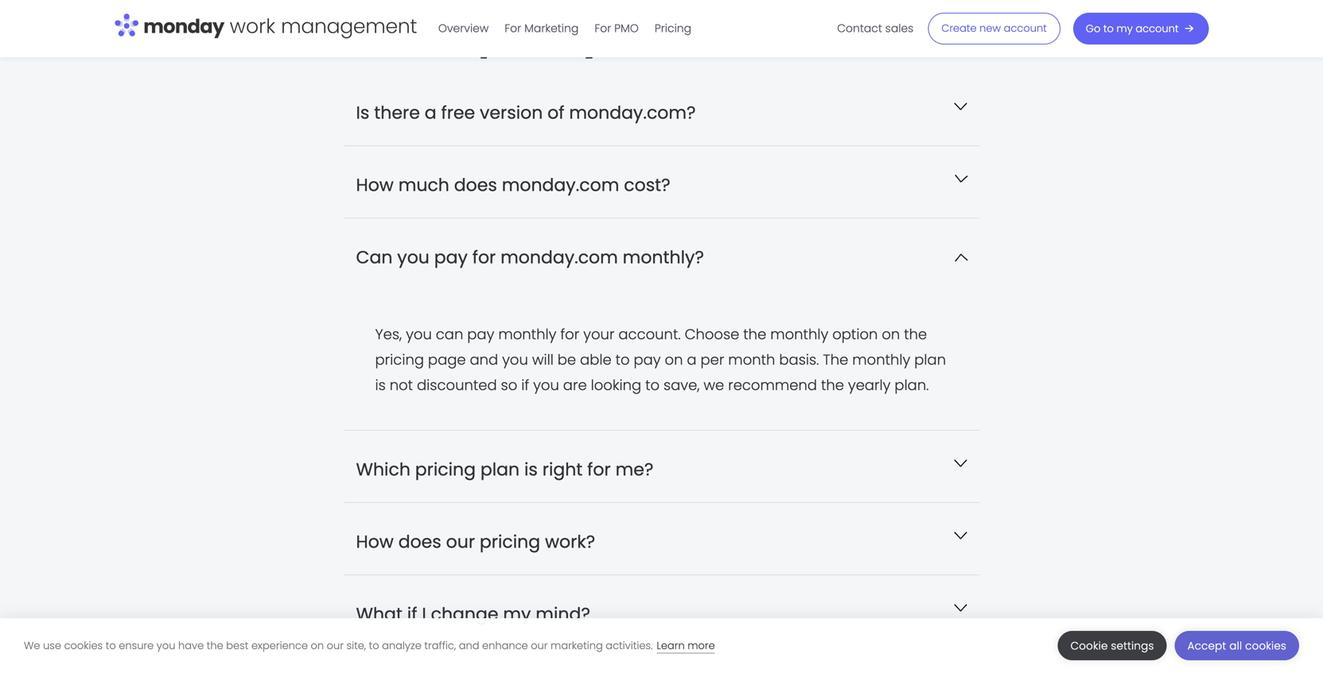 Task type: describe. For each thing, give the bounding box(es) containing it.
how for how much does monday.com cost?
[[356, 173, 394, 197]]

mind?
[[536, 603, 590, 627]]

best
[[226, 639, 249, 654]]

how much does monday.com cost? button
[[343, 146, 980, 218]]

if inside yes, you can pay monthly for your account. choose the monthly option on the pricing page and you will be able to pay on a per month basis. the monthly plan is not discounted so if you are looking to save, we recommend the yearly plan.
[[521, 375, 529, 396]]

option
[[832, 324, 878, 345]]

so
[[501, 375, 517, 396]]

discounted
[[417, 375, 497, 396]]

not
[[390, 375, 413, 396]]

page
[[428, 350, 466, 370]]

1 horizontal spatial monthly
[[770, 324, 828, 345]]

go
[[1086, 21, 1101, 36]]

the up plan.
[[904, 324, 927, 345]]

you right yes,
[[406, 324, 432, 345]]

overview link
[[430, 16, 497, 41]]

account inside button
[[1136, 21, 1179, 36]]

change
[[431, 603, 498, 627]]

the down the the
[[821, 375, 844, 396]]

more
[[688, 639, 715, 654]]

version
[[480, 101, 543, 125]]

month
[[728, 350, 775, 370]]

1 horizontal spatial does
[[454, 173, 497, 197]]

to left ensure
[[106, 639, 116, 654]]

site,
[[346, 639, 366, 654]]

frequently
[[409, 13, 604, 62]]

1 vertical spatial pay
[[467, 324, 494, 345]]

new
[[980, 21, 1001, 35]]

ensure
[[119, 639, 154, 654]]

marketing
[[551, 639, 603, 654]]

go to my account button
[[1073, 13, 1209, 45]]

plan inside yes, you can pay monthly for your account. choose the monthly option on the pricing page and you will be able to pay on a per month basis. the monthly plan is not discounted so if you are looking to save, we recommend the yearly plan.
[[914, 350, 946, 370]]

to inside button
[[1103, 21, 1114, 36]]

is
[[356, 101, 369, 125]]

the left "best"
[[207, 639, 223, 654]]

can you pay for monday.com monthly? region
[[375, 322, 948, 398]]

accept all cookies
[[1188, 639, 1287, 654]]

use
[[43, 639, 61, 654]]

dialog containing cookie settings
[[0, 619, 1323, 674]]

can
[[436, 324, 463, 345]]

cookies for use
[[64, 639, 103, 654]]

per
[[701, 350, 724, 370]]

for for monthly
[[560, 324, 579, 345]]

marketing
[[524, 21, 579, 36]]

we
[[24, 639, 40, 654]]

monthly?
[[623, 245, 704, 270]]

2 horizontal spatial monthly
[[852, 350, 910, 370]]

2 vertical spatial pricing
[[480, 530, 540, 554]]

1 vertical spatial pricing
[[415, 458, 476, 482]]

i
[[422, 603, 426, 627]]

cookie
[[1071, 639, 1108, 654]]

analyze
[[382, 639, 422, 654]]

basis.
[[779, 350, 819, 370]]

accept all cookies button
[[1175, 632, 1299, 661]]

pmo
[[614, 21, 639, 36]]

much
[[398, 173, 449, 197]]

is there a free version of monday.com?
[[356, 101, 696, 125]]

our inside dropdown button
[[446, 530, 475, 554]]

yearly
[[848, 375, 891, 396]]

pricing
[[655, 21, 692, 36]]

the up the month at the bottom right of page
[[743, 324, 766, 345]]

settings
[[1111, 639, 1154, 654]]

sales
[[885, 21, 914, 36]]

we
[[704, 375, 724, 396]]

your
[[583, 324, 615, 345]]

account inside button
[[1004, 21, 1047, 35]]

a inside yes, you can pay monthly for your account. choose the monthly option on the pricing page and you will be able to pay on a per month basis. the monthly plan is not discounted so if you are looking to save, we recommend the yearly plan.
[[687, 350, 697, 370]]

how does our pricing work?
[[356, 530, 595, 554]]

pricing inside yes, you can pay monthly for your account. choose the monthly option on the pricing page and you will be able to pay on a per month basis. the monthly plan is not discounted so if you are looking to save, we recommend the yearly plan.
[[375, 350, 424, 370]]

you down will
[[533, 375, 559, 396]]

cookie settings button
[[1058, 632, 1167, 661]]

for for for pmo
[[595, 21, 611, 36]]

cost?
[[624, 173, 671, 197]]

0 vertical spatial monday.com
[[502, 173, 619, 197]]

looking
[[591, 375, 641, 396]]

1 vertical spatial monday.com
[[501, 245, 618, 270]]

and for you
[[470, 350, 498, 370]]

learn
[[657, 639, 685, 654]]

have
[[178, 639, 204, 654]]

1 vertical spatial on
[[665, 350, 683, 370]]

main element
[[430, 0, 1209, 57]]

for inside can you pay for monday.com monthly? dropdown button
[[472, 245, 496, 270]]

work?
[[545, 530, 595, 554]]

is inside yes, you can pay monthly for your account. choose the monthly option on the pricing page and you will be able to pay on a per month basis. the monthly plan is not discounted so if you are looking to save, we recommend the yearly plan.
[[375, 375, 386, 396]]

questions
[[731, 13, 914, 62]]

what
[[356, 603, 403, 627]]

you inside dropdown button
[[397, 245, 430, 270]]



Task type: locate. For each thing, give the bounding box(es) containing it.
which pricing plan is right for me?
[[356, 458, 654, 482]]

1 cookies from the left
[[64, 639, 103, 654]]

monday.com?
[[569, 101, 696, 125]]

go to my account
[[1086, 21, 1179, 36]]

and inside yes, you can pay monthly for your account. choose the monthly option on the pricing page and you will be able to pay on a per month basis. the monthly plan is not discounted so if you are looking to save, we recommend the yearly plan.
[[470, 350, 498, 370]]

overview
[[438, 21, 489, 36]]

1 horizontal spatial plan
[[914, 350, 946, 370]]

if left i
[[407, 603, 417, 627]]

1 how from the top
[[356, 173, 394, 197]]

are
[[563, 375, 587, 396]]

on right option
[[882, 324, 900, 345]]

be
[[558, 350, 576, 370]]

the
[[823, 350, 848, 370]]

1 vertical spatial a
[[687, 350, 697, 370]]

contact sales
[[837, 21, 914, 36]]

recommend
[[728, 375, 817, 396]]

0 horizontal spatial if
[[407, 603, 417, 627]]

0 vertical spatial and
[[470, 350, 498, 370]]

my up enhance
[[503, 603, 531, 627]]

does
[[454, 173, 497, 197], [398, 530, 441, 554]]

contact
[[837, 21, 882, 36]]

monthly up will
[[498, 324, 556, 345]]

you right can at top left
[[397, 245, 430, 270]]

pricing right the which
[[415, 458, 476, 482]]

right
[[542, 458, 583, 482]]

yes, you can pay monthly for your account. choose the monthly option on the pricing page and you will be able to pay on a per month basis. the monthly plan is not discounted so if you are looking to save, we recommend the yearly plan.
[[375, 324, 946, 396]]

my inside button
[[1117, 21, 1133, 36]]

you left have
[[157, 639, 175, 654]]

how
[[356, 173, 394, 197], [356, 530, 394, 554]]

dialog
[[0, 619, 1323, 674]]

for left pmo
[[595, 21, 611, 36]]

0 horizontal spatial our
[[327, 639, 344, 654]]

1 vertical spatial and
[[459, 639, 479, 654]]

0 horizontal spatial is
[[375, 375, 386, 396]]

for inside which pricing plan is right for me? dropdown button
[[587, 458, 611, 482]]

0 horizontal spatial a
[[425, 101, 436, 125]]

for pmo link
[[587, 16, 647, 41]]

1 horizontal spatial for
[[595, 21, 611, 36]]

is left not
[[375, 375, 386, 396]]

for left marketing
[[505, 21, 521, 36]]

traffic,
[[424, 639, 456, 654]]

save,
[[664, 375, 700, 396]]

1 horizontal spatial for
[[560, 324, 579, 345]]

2 vertical spatial on
[[311, 639, 324, 654]]

cookies
[[64, 639, 103, 654], [1245, 639, 1287, 654]]

0 horizontal spatial my
[[503, 603, 531, 627]]

1 horizontal spatial is
[[524, 458, 538, 482]]

pay down account.
[[634, 350, 661, 370]]

monthly
[[498, 324, 556, 345], [770, 324, 828, 345], [852, 350, 910, 370]]

can you pay for monday.com monthly? button
[[343, 219, 980, 290]]

how does our pricing work? button
[[343, 504, 980, 575]]

plan up plan.
[[914, 350, 946, 370]]

0 horizontal spatial monthly
[[498, 324, 556, 345]]

of
[[548, 101, 565, 125]]

0 vertical spatial plan
[[914, 350, 946, 370]]

for down how much does monday.com cost?
[[472, 245, 496, 270]]

for up be
[[560, 324, 579, 345]]

able
[[580, 350, 612, 370]]

on right "experience"
[[311, 639, 324, 654]]

yes,
[[375, 324, 402, 345]]

1 vertical spatial plan
[[480, 458, 520, 482]]

2 vertical spatial for
[[587, 458, 611, 482]]

for marketing link
[[497, 16, 587, 41]]

what if i change my mind? button
[[343, 576, 980, 648]]

2 for from the left
[[595, 21, 611, 36]]

how left much
[[356, 173, 394, 197]]

0 horizontal spatial on
[[311, 639, 324, 654]]

1 vertical spatial for
[[560, 324, 579, 345]]

2 horizontal spatial on
[[882, 324, 900, 345]]

to right go
[[1103, 21, 1114, 36]]

a inside dropdown button
[[425, 101, 436, 125]]

how for how does our pricing work?
[[356, 530, 394, 554]]

does right much
[[454, 173, 497, 197]]

0 horizontal spatial plan
[[480, 458, 520, 482]]

pricing
[[375, 350, 424, 370], [415, 458, 476, 482], [480, 530, 540, 554]]

activities.
[[606, 639, 653, 654]]

our left the site,
[[327, 639, 344, 654]]

pay right can
[[467, 324, 494, 345]]

2 vertical spatial pay
[[634, 350, 661, 370]]

1 horizontal spatial our
[[446, 530, 475, 554]]

2 horizontal spatial for
[[587, 458, 611, 482]]

to up looking
[[616, 350, 630, 370]]

0 vertical spatial pay
[[434, 245, 468, 270]]

our up change
[[446, 530, 475, 554]]

create new account button
[[928, 13, 1060, 45]]

cookie settings
[[1071, 639, 1154, 654]]

we use cookies to ensure you have the best experience on our site, to analyze traffic, and enhance our marketing activities. learn more
[[24, 639, 715, 654]]

plan
[[914, 350, 946, 370], [480, 458, 520, 482]]

1 vertical spatial my
[[503, 603, 531, 627]]

you up so at left bottom
[[502, 350, 528, 370]]

is left the right
[[524, 458, 538, 482]]

create new account
[[942, 21, 1047, 35]]

account right new
[[1004, 21, 1047, 35]]

for marketing
[[505, 21, 579, 36]]

monthly up yearly
[[852, 350, 910, 370]]

can
[[356, 245, 393, 270]]

accept
[[1188, 639, 1226, 654]]

monday.com work management image
[[114, 10, 418, 44]]

for left me? at the left of page
[[587, 458, 611, 482]]

is inside dropdown button
[[524, 458, 538, 482]]

pay right can at top left
[[434, 245, 468, 270]]

to left save,
[[645, 375, 660, 396]]

contact sales link
[[829, 16, 922, 41]]

how up what
[[356, 530, 394, 554]]

choose
[[685, 324, 739, 345]]

plan left the right
[[480, 458, 520, 482]]

if
[[521, 375, 529, 396], [407, 603, 417, 627]]

1 horizontal spatial cookies
[[1245, 639, 1287, 654]]

if right so at left bottom
[[521, 375, 529, 396]]

0 vertical spatial for
[[472, 245, 496, 270]]

0 horizontal spatial does
[[398, 530, 441, 554]]

my
[[1117, 21, 1133, 36], [503, 603, 531, 627]]

is
[[375, 375, 386, 396], [524, 458, 538, 482]]

0 vertical spatial does
[[454, 173, 497, 197]]

2 how from the top
[[356, 530, 394, 554]]

all
[[1230, 639, 1242, 654]]

and right traffic,
[[459, 639, 479, 654]]

on up save,
[[665, 350, 683, 370]]

free
[[441, 101, 475, 125]]

if inside dropdown button
[[407, 603, 417, 627]]

1 vertical spatial how
[[356, 530, 394, 554]]

1 horizontal spatial a
[[687, 350, 697, 370]]

create
[[942, 21, 977, 35]]

2 horizontal spatial our
[[531, 639, 548, 654]]

can you pay for monday.com monthly?
[[356, 245, 704, 270]]

is there a free version of monday.com? button
[[343, 74, 980, 145]]

cookies inside button
[[1245, 639, 1287, 654]]

1 horizontal spatial account
[[1136, 21, 1179, 36]]

pricing up not
[[375, 350, 424, 370]]

for for for marketing
[[505, 21, 521, 36]]

and for enhance
[[459, 639, 479, 654]]

0 vertical spatial how
[[356, 173, 394, 197]]

cookies right all on the bottom right of the page
[[1245, 639, 1287, 654]]

cookies for all
[[1245, 639, 1287, 654]]

for inside yes, you can pay monthly for your account. choose the monthly option on the pricing page and you will be able to pay on a per month basis. the monthly plan is not discounted so if you are looking to save, we recommend the yearly plan.
[[560, 324, 579, 345]]

0 vertical spatial is
[[375, 375, 386, 396]]

0 horizontal spatial for
[[505, 21, 521, 36]]

a left per
[[687, 350, 697, 370]]

for for right
[[587, 458, 611, 482]]

will
[[532, 350, 554, 370]]

which
[[356, 458, 410, 482]]

our
[[446, 530, 475, 554], [327, 639, 344, 654], [531, 639, 548, 654]]

0 vertical spatial my
[[1117, 21, 1133, 36]]

me?
[[615, 458, 654, 482]]

experience
[[251, 639, 308, 654]]

2 cookies from the left
[[1245, 639, 1287, 654]]

my right go
[[1117, 21, 1133, 36]]

1 horizontal spatial if
[[521, 375, 529, 396]]

to
[[1103, 21, 1114, 36], [616, 350, 630, 370], [645, 375, 660, 396], [106, 639, 116, 654], [369, 639, 379, 654]]

which pricing plan is right for me? button
[[343, 431, 980, 503]]

1 vertical spatial is
[[524, 458, 538, 482]]

1 horizontal spatial on
[[665, 350, 683, 370]]

account right go
[[1136, 21, 1179, 36]]

1 horizontal spatial my
[[1117, 21, 1133, 36]]

on
[[882, 324, 900, 345], [665, 350, 683, 370], [311, 639, 324, 654]]

for pmo
[[595, 21, 639, 36]]

how much does monday.com cost?
[[356, 173, 671, 197]]

cookies right use
[[64, 639, 103, 654]]

our right enhance
[[531, 639, 548, 654]]

1 vertical spatial does
[[398, 530, 441, 554]]

0 vertical spatial a
[[425, 101, 436, 125]]

account.
[[619, 324, 681, 345]]

0 horizontal spatial for
[[472, 245, 496, 270]]

frequently asked questions
[[409, 13, 914, 62]]

1 vertical spatial if
[[407, 603, 417, 627]]

my inside dropdown button
[[503, 603, 531, 627]]

0 horizontal spatial account
[[1004, 21, 1047, 35]]

monthly up basis.
[[770, 324, 828, 345]]

to right the site,
[[369, 639, 379, 654]]

0 vertical spatial if
[[521, 375, 529, 396]]

enhance
[[482, 639, 528, 654]]

learn more link
[[657, 639, 715, 654]]

does up i
[[398, 530, 441, 554]]

what if i change my mind?
[[356, 603, 590, 627]]

pricing link
[[647, 16, 699, 41]]

1 for from the left
[[505, 21, 521, 36]]

plan.
[[895, 375, 929, 396]]

pay inside dropdown button
[[434, 245, 468, 270]]

0 horizontal spatial cookies
[[64, 639, 103, 654]]

there
[[374, 101, 420, 125]]

pricing left the "work?"
[[480, 530, 540, 554]]

0 vertical spatial pricing
[[375, 350, 424, 370]]

and right page
[[470, 350, 498, 370]]

plan inside dropdown button
[[480, 458, 520, 482]]

a left free at the left of page
[[425, 101, 436, 125]]

0 vertical spatial on
[[882, 324, 900, 345]]



Task type: vqa. For each thing, say whether or not it's contained in the screenshot.
HQ to the right
no



